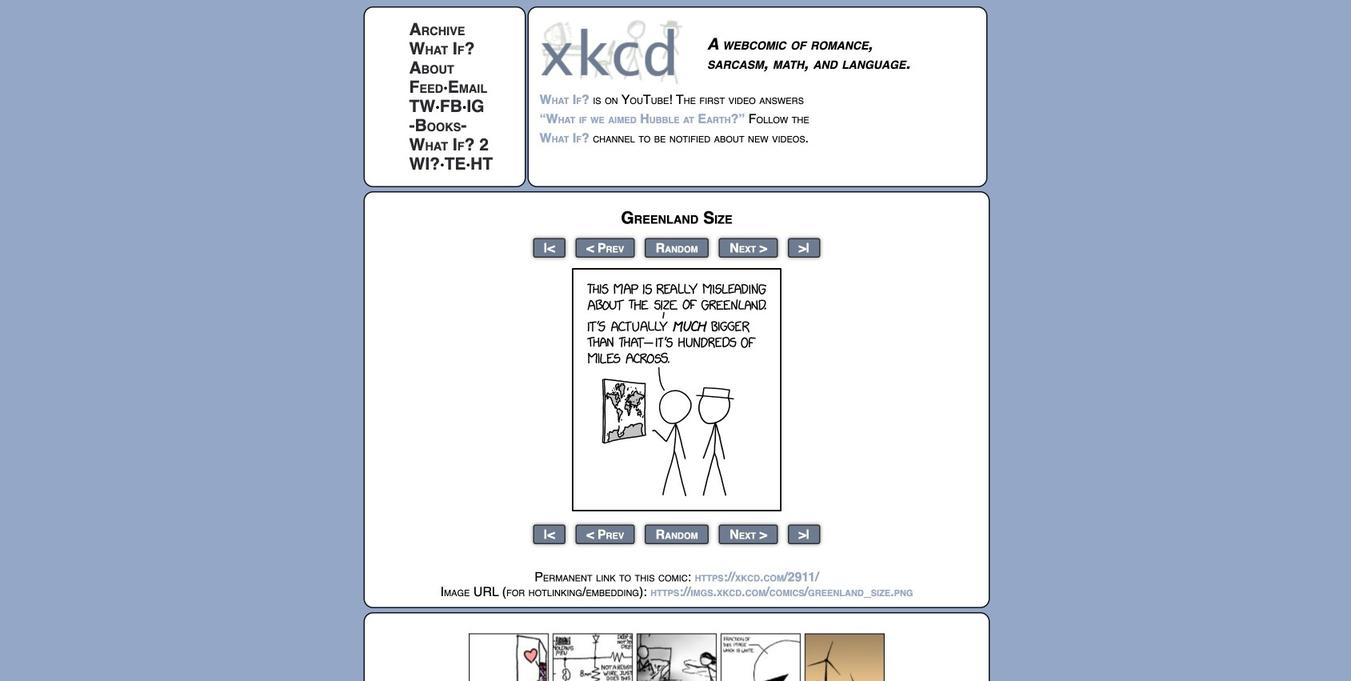 Task type: describe. For each thing, give the bounding box(es) containing it.
selected comics image
[[469, 633, 885, 681]]

xkcd.com logo image
[[540, 18, 688, 85]]



Task type: vqa. For each thing, say whether or not it's contained in the screenshot.
Moon Landing Mission Profiles image
no



Task type: locate. For each thing, give the bounding box(es) containing it.
greenland size image
[[572, 268, 782, 511]]



